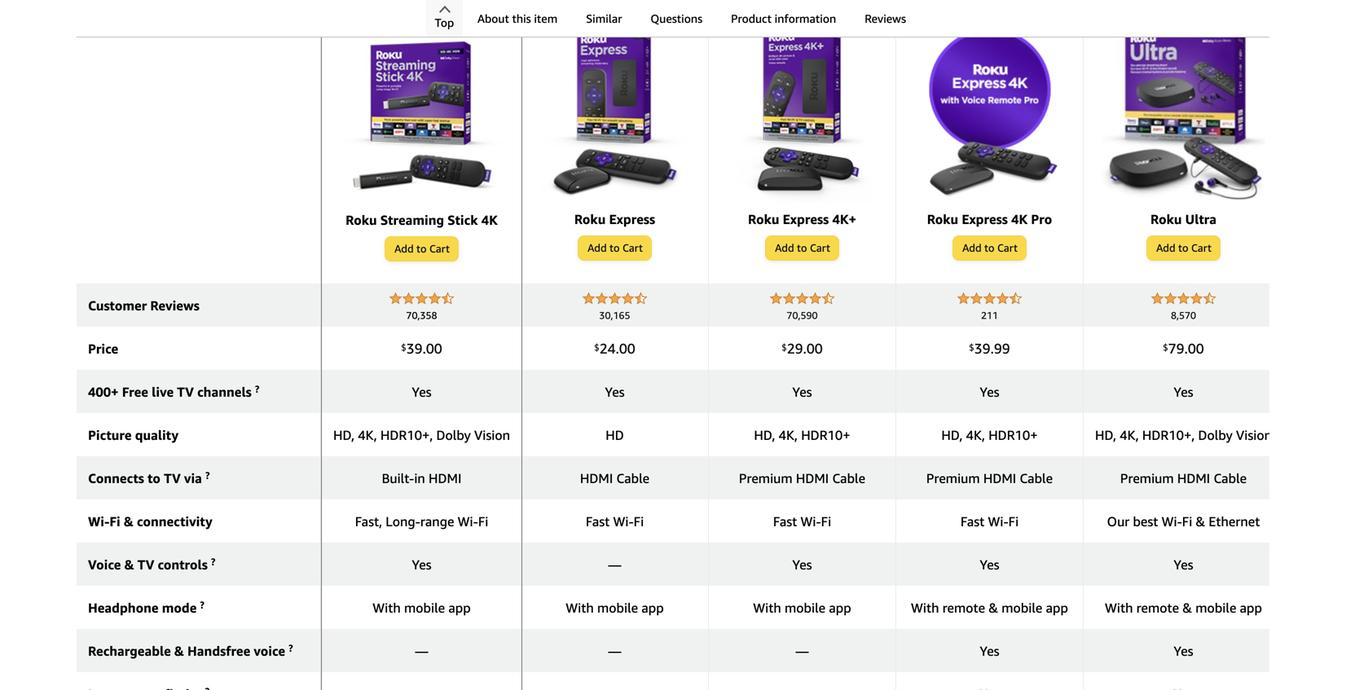 Task type: locate. For each thing, give the bounding box(es) containing it.
$ inside the '$ 29 . 00'
[[782, 342, 787, 353]]

add to cart down roku express 4k+
[[775, 242, 831, 254]]

hd,
[[333, 427, 355, 443], [754, 427, 776, 443], [942, 427, 963, 443], [1096, 427, 1117, 443]]

connects to tv via
[[88, 471, 205, 486]]

$ for $ 24 . 00
[[594, 342, 600, 353]]

yes
[[412, 384, 432, 400], [605, 384, 625, 400], [793, 384, 812, 400], [980, 384, 1000, 400], [1174, 384, 1194, 400], [412, 557, 432, 572], [793, 557, 812, 572], [980, 557, 1000, 572], [1174, 557, 1194, 572], [980, 643, 1000, 659], [1174, 643, 1194, 659]]

0 horizontal spatial remote
[[943, 600, 986, 616]]

add down roku express 4k pro
[[963, 242, 982, 254]]

4 00 from the left
[[1188, 340, 1205, 357]]

express
[[609, 211, 655, 227], [783, 211, 829, 227], [962, 211, 1008, 227]]

3 mobile from the left
[[785, 600, 826, 616]]

roku for roku ultra
[[1151, 211, 1182, 227]]

3 app from the left
[[829, 600, 852, 616]]

1 hd, from the left
[[333, 427, 355, 443]]

. down 70,358
[[423, 340, 426, 357]]

add to cart submit down roku express
[[579, 236, 651, 260]]

3 wi- from the left
[[613, 514, 634, 529]]

4k left pro
[[1012, 211, 1028, 227]]

211
[[981, 310, 999, 321]]

0 horizontal spatial with mobile app
[[373, 600, 471, 616]]

5 app from the left
[[1240, 600, 1263, 616]]

vision
[[474, 427, 510, 443], [1237, 427, 1272, 443]]

0 horizontal spatial reviews
[[150, 298, 200, 313]]

remote
[[943, 600, 986, 616], [1137, 600, 1180, 616]]

2 horizontal spatial premium
[[1121, 471, 1174, 486]]

add to cart submit down roku express 4k+
[[766, 236, 839, 260]]

add to cart submit for roku ultra
[[1148, 236, 1220, 260]]

4 $ from the left
[[969, 342, 975, 353]]

0 horizontal spatial with remote & mobile app
[[911, 600, 1069, 616]]

connects
[[88, 471, 144, 486]]

item
[[534, 12, 558, 25]]

add to cart down roku express 4k pro
[[963, 242, 1018, 254]]

2 . from the left
[[616, 340, 619, 357]]

0 horizontal spatial premium
[[739, 471, 793, 486]]

2 remote from the left
[[1137, 600, 1180, 616]]

to down roku ultra
[[1179, 242, 1189, 254]]

1 00 from the left
[[426, 340, 442, 357]]

reviews
[[865, 12, 906, 25], [150, 298, 200, 313]]

. down 70,590
[[803, 340, 807, 357]]

2 premium from the left
[[927, 471, 980, 486]]

0 horizontal spatial fast wi-fi
[[586, 514, 644, 529]]

fast wi-fi
[[586, 514, 644, 529], [773, 514, 832, 529], [961, 514, 1019, 529]]

fast, long-range wi-fi
[[355, 514, 489, 529]]

cart down the roku streaming stick 4k
[[430, 242, 450, 255]]

add
[[588, 242, 607, 254], [775, 242, 794, 254], [963, 242, 982, 254], [1157, 242, 1176, 254], [395, 242, 414, 255]]

2 horizontal spatial fast
[[961, 514, 985, 529]]

roku express 4k+
[[748, 211, 857, 227]]

roku express
[[575, 211, 655, 227]]

mobile
[[404, 600, 445, 616], [597, 600, 638, 616], [785, 600, 826, 616], [1002, 600, 1043, 616], [1196, 600, 1237, 616]]

2 hdmi from the left
[[580, 471, 613, 486]]

long-
[[386, 514, 421, 529]]

3 express from the left
[[962, 211, 1008, 227]]

to down roku express 4k pro
[[985, 242, 995, 254]]

1 horizontal spatial premium
[[927, 471, 980, 486]]

to for roku express 4k+
[[797, 242, 807, 254]]

free
[[122, 384, 148, 400]]

to down the roku streaming stick 4k
[[417, 242, 427, 255]]

2 00 from the left
[[619, 340, 636, 357]]

2 hd, 4k, hdr10+ from the left
[[942, 427, 1038, 443]]

add down roku express
[[588, 242, 607, 254]]

4 app from the left
[[1046, 600, 1069, 616]]

2 vision from the left
[[1237, 427, 1272, 443]]

add to cart for roku express 4k+
[[775, 242, 831, 254]]

Add to Cart submit
[[579, 236, 651, 260], [766, 236, 839, 260], [954, 236, 1026, 260], [1148, 236, 1220, 260], [386, 237, 458, 261]]

$ inside $ 24 . 00
[[594, 342, 600, 353]]

0 horizontal spatial premium hdmi cable
[[739, 471, 866, 486]]

0 horizontal spatial express
[[609, 211, 655, 227]]

39 for 99
[[975, 340, 991, 357]]

cable
[[617, 471, 650, 486], [833, 471, 866, 486], [1020, 471, 1053, 486], [1214, 471, 1247, 486]]

5 with from the left
[[1105, 600, 1133, 616]]

1 remote from the left
[[943, 600, 986, 616]]

quality
[[135, 427, 179, 443]]

app
[[449, 600, 471, 616], [642, 600, 664, 616], [829, 600, 852, 616], [1046, 600, 1069, 616], [1240, 600, 1263, 616]]

4k
[[1012, 211, 1028, 227], [482, 212, 498, 228]]

4 with from the left
[[911, 600, 939, 616]]

1 . from the left
[[423, 340, 426, 357]]

. down '8,570'
[[1185, 340, 1188, 357]]

4 wi- from the left
[[801, 514, 821, 529]]

fi
[[110, 514, 120, 529], [478, 514, 489, 529], [634, 514, 644, 529], [821, 514, 832, 529], [1009, 514, 1019, 529], [1183, 514, 1193, 529]]

.
[[423, 340, 426, 357], [616, 340, 619, 357], [803, 340, 807, 357], [991, 340, 994, 357], [1185, 340, 1188, 357]]

3 $ from the left
[[782, 342, 787, 353]]

cart for roku express
[[623, 242, 643, 254]]

5 . from the left
[[1185, 340, 1188, 357]]

2 fast from the left
[[773, 514, 797, 529]]

1 horizontal spatial dolby
[[1199, 427, 1233, 443]]

3 . from the left
[[803, 340, 807, 357]]

add down roku ultra
[[1157, 242, 1176, 254]]

1 horizontal spatial hdr10+
[[989, 427, 1038, 443]]

1 horizontal spatial with mobile app
[[566, 600, 664, 616]]

fast,
[[355, 514, 382, 529]]

mode
[[162, 600, 197, 616]]

. down 30,165
[[616, 340, 619, 357]]

4 . from the left
[[991, 340, 994, 357]]

$ inside '$ 79 . 00'
[[1163, 342, 1169, 353]]

2 express from the left
[[783, 211, 829, 227]]

99
[[994, 340, 1011, 357]]

add for roku express 4k+
[[775, 242, 794, 254]]

reviews right information
[[865, 12, 906, 25]]

add down streaming
[[395, 242, 414, 255]]

picture
[[88, 427, 132, 443]]

1 $ from the left
[[401, 342, 407, 353]]

$ 24 . 00
[[594, 340, 636, 357]]

1 horizontal spatial hd, 4k, hdr10+, dolby vision
[[1096, 427, 1272, 443]]

. for $ 29 . 00
[[803, 340, 807, 357]]

39 down 70,358
[[407, 340, 423, 357]]

cart for roku ultra
[[1192, 242, 1212, 254]]

cart down roku express
[[623, 242, 643, 254]]

2 horizontal spatial fast wi-fi
[[961, 514, 1019, 529]]

hdr10+
[[801, 427, 851, 443], [989, 427, 1038, 443]]

4k right stick
[[482, 212, 498, 228]]

cart for roku streaming stick 4k
[[430, 242, 450, 255]]

2 app from the left
[[642, 600, 664, 616]]

4 hdmi from the left
[[984, 471, 1017, 486]]

0 horizontal spatial 39
[[407, 340, 423, 357]]

00 for 39
[[426, 340, 442, 357]]

. for $ 24 . 00
[[616, 340, 619, 357]]

tv for controls
[[138, 557, 154, 572]]

1 horizontal spatial vision
[[1237, 427, 1272, 443]]

00 for 79
[[1188, 340, 1205, 357]]

wi-
[[88, 514, 110, 529], [458, 514, 478, 529], [613, 514, 634, 529], [801, 514, 821, 529], [988, 514, 1009, 529], [1162, 514, 1183, 529]]

0 horizontal spatial vision
[[474, 427, 510, 443]]

cart for roku express 4k pro
[[998, 242, 1018, 254]]

3 premium from the left
[[1121, 471, 1174, 486]]

2 horizontal spatial express
[[962, 211, 1008, 227]]

ethernet
[[1209, 514, 1261, 529]]

express for roku express 4k+
[[783, 211, 829, 227]]

. for $ 79 . 00
[[1185, 340, 1188, 357]]

cart down roku express 4k pro
[[998, 242, 1018, 254]]

0 horizontal spatial dolby
[[437, 427, 471, 443]]

00 down 70,358
[[426, 340, 442, 357]]

tv left the via
[[164, 471, 181, 486]]

2 39 from the left
[[975, 340, 991, 357]]

1 horizontal spatial hdr10+,
[[1143, 427, 1195, 443]]

roku
[[575, 211, 606, 227], [748, 211, 780, 227], [927, 211, 959, 227], [1151, 211, 1182, 227], [346, 212, 377, 228]]

—
[[609, 557, 622, 572], [415, 643, 428, 659], [609, 643, 622, 659], [796, 643, 809, 659]]

add to cart submit down the roku streaming stick 4k
[[386, 237, 458, 261]]

add to cart down the roku streaming stick 4k
[[395, 242, 450, 255]]

00 for 29
[[807, 340, 823, 357]]

controls
[[158, 557, 208, 572]]

price
[[88, 341, 118, 356]]

$ 29 . 00
[[782, 340, 823, 357]]

2 with mobile app from the left
[[566, 600, 664, 616]]

5 fi from the left
[[1009, 514, 1019, 529]]

add to cart for roku ultra
[[1157, 242, 1212, 254]]

1 horizontal spatial fast wi-fi
[[773, 514, 832, 529]]

6 fi from the left
[[1183, 514, 1193, 529]]

add to cart
[[588, 242, 643, 254], [775, 242, 831, 254], [963, 242, 1018, 254], [1157, 242, 1212, 254], [395, 242, 450, 255]]

add to cart submit down roku ultra
[[1148, 236, 1220, 260]]

cart for roku express 4k+
[[810, 242, 831, 254]]

00 right 79
[[1188, 340, 1205, 357]]

1 39 from the left
[[407, 340, 423, 357]]

hdmi
[[429, 471, 462, 486], [580, 471, 613, 486], [796, 471, 829, 486], [984, 471, 1017, 486], [1178, 471, 1211, 486]]

voice & tv controls
[[88, 557, 211, 572]]

1 vertical spatial tv
[[164, 471, 181, 486]]

1 horizontal spatial premium hdmi cable
[[927, 471, 1053, 486]]

0 horizontal spatial fast
[[586, 514, 610, 529]]

premium
[[739, 471, 793, 486], [927, 471, 980, 486], [1121, 471, 1174, 486]]

0 horizontal spatial hd, 4k, hdr10+
[[754, 427, 851, 443]]

1 fi from the left
[[110, 514, 120, 529]]

add to cart submit down roku express 4k pro
[[954, 236, 1026, 260]]

$
[[401, 342, 407, 353], [594, 342, 600, 353], [782, 342, 787, 353], [969, 342, 975, 353], [1163, 342, 1169, 353]]

to down roku express
[[610, 242, 620, 254]]

in
[[414, 471, 425, 486]]

1 app from the left
[[449, 600, 471, 616]]

79
[[1169, 340, 1185, 357]]

5 hdmi from the left
[[1178, 471, 1211, 486]]

tv left controls
[[138, 557, 154, 572]]

roku ultra 2022 image
[[1103, 19, 1266, 203]]

3 00 from the left
[[807, 340, 823, 357]]

$ 39 . 00
[[401, 340, 442, 357]]

hd, 4k, hdr10+
[[754, 427, 851, 443], [942, 427, 1038, 443]]

2 premium hdmi cable from the left
[[927, 471, 1053, 486]]

. down 211
[[991, 340, 994, 357]]

top
[[435, 16, 454, 29]]

2 wi- from the left
[[458, 514, 478, 529]]

1 hdr10+, from the left
[[381, 427, 433, 443]]

2 fi from the left
[[478, 514, 489, 529]]

$ for $ 29 . 00
[[782, 342, 787, 353]]

1 horizontal spatial express
[[783, 211, 829, 227]]

roku ultra link
[[1096, 19, 1272, 235]]

roku for roku express
[[575, 211, 606, 227]]

1 horizontal spatial remote
[[1137, 600, 1180, 616]]

handsfree
[[188, 643, 250, 659]]

roku for roku express 4k+
[[748, 211, 780, 227]]

1 horizontal spatial fast
[[773, 514, 797, 529]]

add to cart for roku express 4k pro
[[963, 242, 1018, 254]]

to down roku express 4k+
[[797, 242, 807, 254]]

with mobile app
[[373, 600, 471, 616], [566, 600, 664, 616], [753, 600, 852, 616]]

0 vertical spatial reviews
[[865, 12, 906, 25]]

add to cart down roku express
[[588, 242, 643, 254]]

voice
[[88, 557, 121, 572]]

3 hd, from the left
[[942, 427, 963, 443]]

5 mobile from the left
[[1196, 600, 1237, 616]]

tv right "live"
[[177, 384, 194, 400]]

about this item
[[478, 12, 558, 25]]

1 horizontal spatial with remote & mobile app
[[1105, 600, 1263, 616]]

3 fi from the left
[[634, 514, 644, 529]]

00
[[426, 340, 442, 357], [619, 340, 636, 357], [807, 340, 823, 357], [1188, 340, 1205, 357]]

fast
[[586, 514, 610, 529], [773, 514, 797, 529], [961, 514, 985, 529]]

reviews right the 'customer'
[[150, 298, 200, 313]]

hdmi cable
[[580, 471, 650, 486]]

$ for $ 39 . 00
[[401, 342, 407, 353]]

8,570
[[1171, 310, 1197, 321]]

. for $ 39 . 00
[[423, 340, 426, 357]]

cart down roku express 4k+
[[810, 242, 831, 254]]

0 horizontal spatial 4k
[[482, 212, 498, 228]]

1 with mobile app from the left
[[373, 600, 471, 616]]

1 horizontal spatial hd, 4k, hdr10+
[[942, 427, 1038, 443]]

1 hdr10+ from the left
[[801, 427, 851, 443]]

$ inside the '$ 39 . 99'
[[969, 342, 975, 353]]

1 horizontal spatial reviews
[[865, 12, 906, 25]]

00 right the 29
[[807, 340, 823, 357]]

roku for roku express 4k pro
[[927, 211, 959, 227]]

0 horizontal spatial hd, 4k, hdr10+, dolby vision
[[333, 427, 510, 443]]

express for roku express
[[609, 211, 655, 227]]

premium hdmi cable
[[739, 471, 866, 486], [927, 471, 1053, 486], [1121, 471, 1247, 486]]

1 express from the left
[[609, 211, 655, 227]]

0 horizontal spatial hdr10+,
[[381, 427, 433, 443]]

cart
[[623, 242, 643, 254], [810, 242, 831, 254], [998, 242, 1018, 254], [1192, 242, 1212, 254], [430, 242, 450, 255]]

range
[[421, 514, 454, 529]]

information
[[775, 12, 837, 25]]

our
[[1108, 514, 1130, 529]]

add to cart for roku streaming stick 4k
[[395, 242, 450, 255]]

2 vertical spatial tv
[[138, 557, 154, 572]]

add down roku express 4k+
[[775, 242, 794, 254]]

$ inside $ 39 . 00
[[401, 342, 407, 353]]

1 horizontal spatial 39
[[975, 340, 991, 357]]

5 $ from the left
[[1163, 342, 1169, 353]]

$ 39 . 99
[[969, 340, 1011, 357]]

add to cart down roku ultra
[[1157, 242, 1212, 254]]

2 $ from the left
[[594, 342, 600, 353]]

to
[[610, 242, 620, 254], [797, 242, 807, 254], [985, 242, 995, 254], [1179, 242, 1189, 254], [417, 242, 427, 255], [148, 471, 161, 486]]

hd, 4k, hdr10+, dolby vision
[[333, 427, 510, 443], [1096, 427, 1272, 443]]

2 horizontal spatial premium hdmi cable
[[1121, 471, 1247, 486]]

hdr10+,
[[381, 427, 433, 443], [1143, 427, 1195, 443]]

0 horizontal spatial hdr10+
[[801, 427, 851, 443]]

24
[[600, 340, 616, 357]]

2 horizontal spatial with mobile app
[[753, 600, 852, 616]]

3 with mobile app from the left
[[753, 600, 852, 616]]

2 4k, from the left
[[779, 427, 798, 443]]

with
[[373, 600, 401, 616], [566, 600, 594, 616], [753, 600, 782, 616], [911, 600, 939, 616], [1105, 600, 1133, 616]]

1 vertical spatial reviews
[[150, 298, 200, 313]]

cart down 'ultra'
[[1192, 242, 1212, 254]]

00 right 24 at the left of page
[[619, 340, 636, 357]]

with remote & mobile app
[[911, 600, 1069, 616], [1105, 600, 1263, 616]]

39 left '99'
[[975, 340, 991, 357]]



Task type: describe. For each thing, give the bounding box(es) containing it.
product
[[731, 12, 772, 25]]

express 4k with voice remote pro image
[[909, 19, 1072, 203]]

to for roku streaming stick 4k
[[417, 242, 427, 255]]

add to cart submit for roku express 4k pro
[[954, 236, 1026, 260]]

roku express 2022 image
[[534, 19, 697, 203]]

to for roku express
[[610, 242, 620, 254]]

product information
[[731, 12, 837, 25]]

0 vertical spatial tv
[[177, 384, 194, 400]]

2 hd, from the left
[[754, 427, 776, 443]]

roku express 4k pro
[[927, 211, 1053, 227]]

via
[[184, 471, 202, 486]]

1 with from the left
[[373, 600, 401, 616]]

70,358
[[406, 310, 437, 321]]

2 hdr10+ from the left
[[989, 427, 1038, 443]]

2 mobile from the left
[[597, 600, 638, 616]]

3 hdmi from the left
[[796, 471, 829, 486]]

rechargeable & handsfree voice
[[88, 643, 289, 659]]

1 fast wi-fi from the left
[[586, 514, 644, 529]]

roku express 4k+ link
[[721, 19, 884, 235]]

2 with remote & mobile app from the left
[[1105, 600, 1263, 616]]

1 cable from the left
[[617, 471, 650, 486]]

1 dolby from the left
[[437, 427, 471, 443]]

2 cable from the left
[[833, 471, 866, 486]]

express for roku express 4k pro
[[962, 211, 1008, 227]]

voice
[[254, 643, 285, 659]]

roku express 4k+ image
[[721, 19, 884, 203]]

$ for $ 79 . 00
[[1163, 342, 1169, 353]]

add for roku ultra
[[1157, 242, 1176, 254]]

connectivity
[[137, 514, 213, 529]]

1 horizontal spatial 4k
[[1012, 211, 1028, 227]]

1 premium hdmi cable from the left
[[739, 471, 866, 486]]

2 hd, 4k, hdr10+, dolby vision from the left
[[1096, 427, 1272, 443]]

1 hd, 4k, hdr10+, dolby vision from the left
[[333, 427, 510, 443]]

1 hd, 4k, hdr10+ from the left
[[754, 427, 851, 443]]

6 wi- from the left
[[1162, 514, 1183, 529]]

customer
[[88, 298, 147, 313]]

headphone
[[88, 600, 159, 616]]

2 with from the left
[[566, 600, 594, 616]]

to for roku express 4k pro
[[985, 242, 995, 254]]

3 4k, from the left
[[966, 427, 986, 443]]

hd
[[606, 427, 624, 443]]

30,165
[[599, 310, 631, 321]]

headphone mode
[[88, 600, 200, 616]]

4 fi from the left
[[821, 514, 832, 529]]

built-in hdmi
[[382, 471, 462, 486]]

1 hdmi from the left
[[429, 471, 462, 486]]

1 fast from the left
[[586, 514, 610, 529]]

roku express 4k pro link
[[908, 19, 1072, 235]]

roku ultra
[[1151, 211, 1217, 227]]

tv for via
[[164, 471, 181, 486]]

to for roku ultra
[[1179, 242, 1189, 254]]

add to cart submit for roku express 4k+
[[766, 236, 839, 260]]

4 4k, from the left
[[1120, 427, 1139, 443]]

customer reviews
[[88, 298, 200, 313]]

rss 4k image
[[340, 20, 503, 204]]

4k+
[[833, 211, 857, 227]]

1 vision from the left
[[474, 427, 510, 443]]

streaming
[[381, 212, 444, 228]]

roku streaming stick 4k
[[346, 212, 498, 228]]

similar
[[586, 12, 622, 25]]

about
[[478, 12, 509, 25]]

$ 79 . 00
[[1163, 340, 1205, 357]]

1 4k, from the left
[[358, 427, 377, 443]]

built-
[[382, 471, 414, 486]]

pro
[[1032, 211, 1053, 227]]

3 fast from the left
[[961, 514, 985, 529]]

3 fast wi-fi from the left
[[961, 514, 1019, 529]]

$ for $ 39 . 99
[[969, 342, 975, 353]]

add for roku express
[[588, 242, 607, 254]]

00 for 24
[[619, 340, 636, 357]]

5 wi- from the left
[[988, 514, 1009, 529]]

. for $ 39 . 99
[[991, 340, 994, 357]]

add to cart submit for roku express
[[579, 236, 651, 260]]

2 dolby from the left
[[1199, 427, 1233, 443]]

live
[[152, 384, 174, 400]]

rechargeable
[[88, 643, 171, 659]]

our best wi-fi & ethernet
[[1108, 514, 1261, 529]]

to right connects
[[148, 471, 161, 486]]

4 hd, from the left
[[1096, 427, 1117, 443]]

wi-fi & connectivity
[[88, 514, 213, 529]]

4 cable from the left
[[1214, 471, 1247, 486]]

add to cart submit for roku streaming stick 4k
[[386, 237, 458, 261]]

roku for roku streaming stick 4k
[[346, 212, 377, 228]]

2 fast wi-fi from the left
[[773, 514, 832, 529]]

add to cart for roku express
[[588, 242, 643, 254]]

add for roku streaming stick 4k
[[395, 242, 414, 255]]

1 with remote & mobile app from the left
[[911, 600, 1069, 616]]

picture quality
[[88, 427, 179, 443]]

1 mobile from the left
[[404, 600, 445, 616]]

best
[[1133, 514, 1159, 529]]

3 with from the left
[[753, 600, 782, 616]]

channels
[[197, 384, 252, 400]]

70,590
[[787, 310, 818, 321]]

ultra
[[1186, 211, 1217, 227]]

400+ free live tv channels
[[88, 384, 255, 400]]

roku streaming stick 4k link
[[333, 20, 510, 236]]

29
[[787, 340, 803, 357]]

1 premium from the left
[[739, 471, 793, 486]]

stick
[[448, 212, 478, 228]]

questions
[[651, 12, 703, 25]]

1 wi- from the left
[[88, 514, 110, 529]]

roku express link
[[533, 19, 697, 235]]

4 mobile from the left
[[1002, 600, 1043, 616]]

39 for 00
[[407, 340, 423, 357]]

2 hdr10+, from the left
[[1143, 427, 1195, 443]]

3 premium hdmi cable from the left
[[1121, 471, 1247, 486]]

400+
[[88, 384, 119, 400]]

3 cable from the left
[[1020, 471, 1053, 486]]

this
[[512, 12, 531, 25]]

add for roku express 4k pro
[[963, 242, 982, 254]]



Task type: vqa. For each thing, say whether or not it's contained in the screenshot.
the middle Premium
yes



